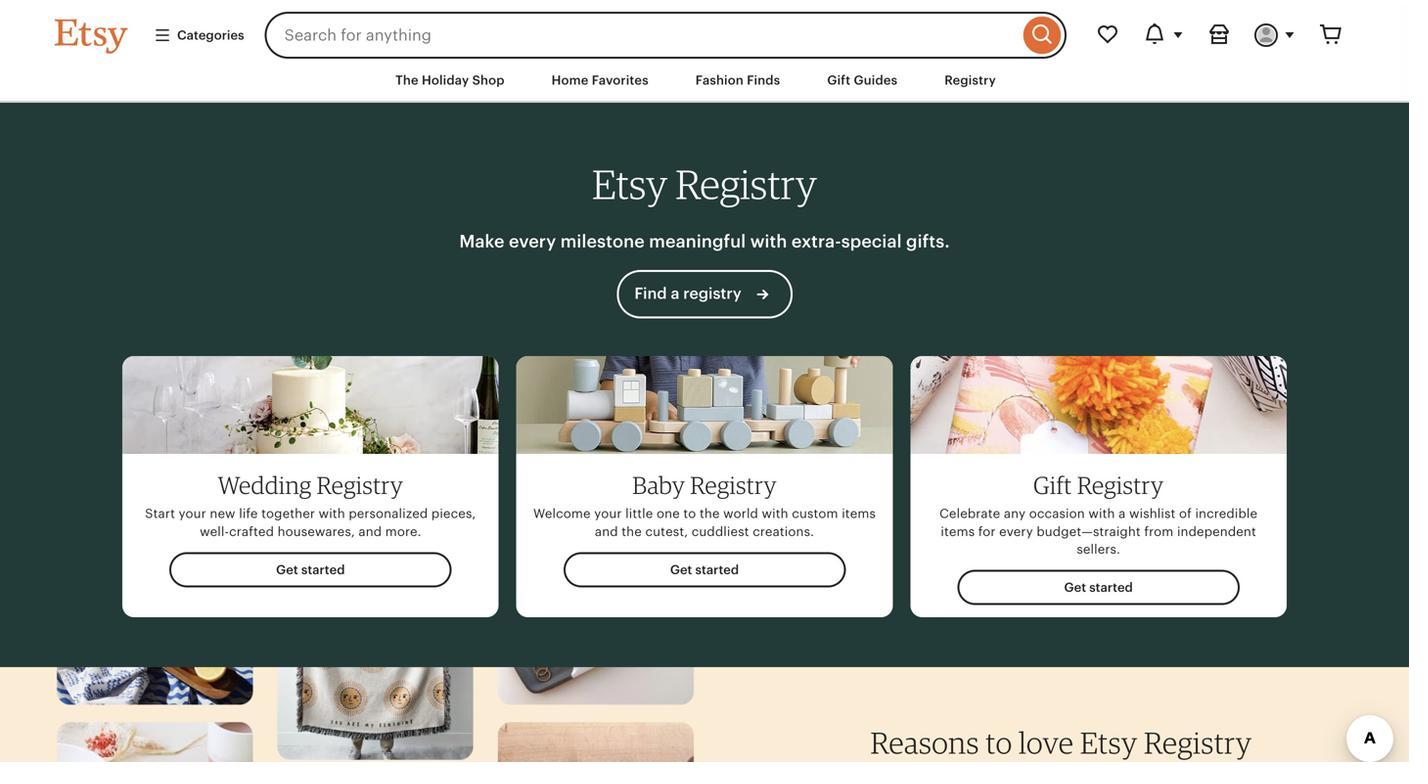 Task type: describe. For each thing, give the bounding box(es) containing it.
housewares,
[[278, 524, 355, 539]]

wedding registry start your new life together with personalized pieces, well-crafted housewares, and more.
[[145, 471, 476, 539]]

cuddliest
[[692, 524, 749, 539]]

creations.
[[753, 524, 814, 539]]

a inside gift registry celebrate any occasion with a wishlist of incredible items for every budget—straight from independent sellers.
[[1119, 507, 1126, 521]]

with inside baby registry welcome your little one to the world with custom items and the cutest, cuddliest creations.
[[762, 507, 788, 521]]

1 horizontal spatial etsy
[[1080, 725, 1138, 761]]

registry for wedding registry start your new life together with personalized pieces, well-crafted housewares, and more.
[[317, 471, 403, 500]]

world
[[723, 507, 758, 521]]

the
[[395, 73, 419, 88]]

gift registry celebrate any occasion with a wishlist of incredible items for every budget—straight from independent sellers.
[[940, 471, 1258, 557]]

custom
[[792, 507, 838, 521]]

items inside gift registry celebrate any occasion with a wishlist of incredible items for every budget—straight from independent sellers.
[[941, 524, 975, 539]]

categories banner
[[20, 0, 1389, 59]]

gift for guides
[[827, 73, 851, 88]]

welcome
[[533, 507, 591, 521]]

shop
[[472, 73, 505, 88]]

start
[[145, 507, 175, 521]]

get for baby
[[670, 563, 692, 577]]

cutest,
[[645, 524, 688, 539]]

and inside baby registry welcome your little one to the world with custom items and the cutest, cuddliest creations.
[[595, 524, 618, 539]]

get started button for wedding
[[169, 552, 452, 588]]

with left extra-
[[750, 231, 787, 251]]

occasion
[[1029, 507, 1085, 521]]

from
[[1144, 524, 1174, 539]]

any
[[1004, 507, 1026, 521]]

life
[[239, 507, 258, 521]]

find
[[634, 285, 667, 302]]

with inside wedding registry start your new life together with personalized pieces, well-crafted housewares, and more.
[[319, 507, 345, 521]]

find a registry
[[634, 285, 745, 302]]

wishlist
[[1129, 507, 1176, 521]]

baby registry welcome your little one to the world with custom items and the cutest, cuddliest creations.
[[533, 471, 876, 539]]

independent
[[1177, 524, 1256, 539]]

1 horizontal spatial to
[[986, 725, 1012, 761]]

your for baby registry
[[594, 507, 622, 521]]

gift guides link
[[812, 63, 912, 98]]

none search field inside categories banner
[[265, 12, 1067, 59]]

baby
[[632, 471, 685, 500]]

get started for gift
[[1064, 580, 1133, 595]]

registry for etsy registry
[[675, 160, 817, 209]]

with inside gift registry celebrate any occasion with a wishlist of incredible items for every budget—straight from independent sellers.
[[1088, 507, 1115, 521]]

home
[[552, 73, 589, 88]]

get started button for baby
[[563, 552, 846, 588]]

finds
[[747, 73, 780, 88]]

personalized
[[349, 507, 428, 521]]

the holiday shop
[[395, 73, 505, 88]]

one
[[657, 507, 680, 521]]

menu bar containing the holiday shop
[[20, 59, 1389, 103]]



Task type: locate. For each thing, give the bounding box(es) containing it.
0 horizontal spatial your
[[179, 507, 206, 521]]

1 horizontal spatial a
[[1119, 507, 1126, 521]]

more.
[[385, 524, 421, 539]]

started down the housewares,
[[301, 563, 345, 577]]

registry link
[[930, 63, 1011, 98]]

0 vertical spatial the
[[700, 507, 720, 521]]

1 vertical spatial the
[[622, 524, 642, 539]]

your inside wedding registry start your new life together with personalized pieces, well-crafted housewares, and more.
[[179, 507, 206, 521]]

gift inside gift guides link
[[827, 73, 851, 88]]

your
[[179, 507, 206, 521], [594, 507, 622, 521]]

meaningful
[[649, 231, 746, 251]]

get down the housewares,
[[276, 563, 298, 577]]

items inside baby registry welcome your little one to the world with custom items and the cutest, cuddliest creations.
[[842, 507, 876, 521]]

to left the love
[[986, 725, 1012, 761]]

gift inside gift registry celebrate any occasion with a wishlist of incredible items for every budget—straight from independent sellers.
[[1033, 471, 1072, 500]]

wedding
[[218, 471, 312, 500]]

incredible
[[1195, 507, 1258, 521]]

categories button
[[139, 18, 259, 53]]

every
[[509, 231, 556, 251], [999, 524, 1033, 539]]

0 horizontal spatial get started button
[[169, 552, 452, 588]]

and inside wedding registry start your new life together with personalized pieces, well-crafted housewares, and more.
[[359, 524, 382, 539]]

0 horizontal spatial items
[[842, 507, 876, 521]]

1 vertical spatial gift
[[1033, 471, 1072, 500]]

1 horizontal spatial get started button
[[563, 552, 846, 588]]

get started down cuddliest
[[670, 563, 739, 577]]

get started button down sellers.
[[957, 570, 1240, 606]]

get started button down the housewares,
[[169, 552, 452, 588]]

fashion
[[696, 73, 744, 88]]

categories
[[177, 28, 244, 42]]

started for baby
[[695, 563, 739, 577]]

1 horizontal spatial gift
[[1033, 471, 1072, 500]]

registry inside wedding registry start your new life together with personalized pieces, well-crafted housewares, and more.
[[317, 471, 403, 500]]

1 horizontal spatial every
[[999, 524, 1033, 539]]

registry for baby registry welcome your little one to the world with custom items and the cutest, cuddliest creations.
[[690, 471, 777, 500]]

1 horizontal spatial get
[[670, 563, 692, 577]]

1 and from the left
[[359, 524, 382, 539]]

every down any
[[999, 524, 1033, 539]]

get down cutest,
[[670, 563, 692, 577]]

make
[[459, 231, 504, 251]]

the
[[700, 507, 720, 521], [622, 524, 642, 539]]

1 vertical spatial a
[[1119, 507, 1126, 521]]

get started for baby
[[670, 563, 739, 577]]

celebrate
[[940, 507, 1000, 521]]

1 your from the left
[[179, 507, 206, 521]]

etsy up milestone
[[592, 160, 667, 209]]

0 vertical spatial gift
[[827, 73, 851, 88]]

get for wedding
[[276, 563, 298, 577]]

0 vertical spatial to
[[683, 507, 696, 521]]

1 vertical spatial etsy
[[1080, 725, 1138, 761]]

find a registry button
[[617, 270, 792, 318]]

every right make
[[509, 231, 556, 251]]

love
[[1019, 725, 1074, 761]]

get started down sellers.
[[1064, 580, 1133, 595]]

None search field
[[265, 12, 1067, 59]]

registry
[[683, 285, 742, 302]]

budget—straight
[[1037, 524, 1141, 539]]

gift guides
[[827, 73, 898, 88]]

1 horizontal spatial started
[[695, 563, 739, 577]]

guides
[[854, 73, 898, 88]]

items right custom
[[842, 507, 876, 521]]

your up well-
[[179, 507, 206, 521]]

1 horizontal spatial and
[[595, 524, 618, 539]]

0 horizontal spatial and
[[359, 524, 382, 539]]

0 vertical spatial items
[[842, 507, 876, 521]]

and left cutest,
[[595, 524, 618, 539]]

with up the housewares,
[[319, 507, 345, 521]]

items down "celebrate"
[[941, 524, 975, 539]]

milestone
[[560, 231, 645, 251]]

for
[[978, 524, 996, 539]]

started down sellers.
[[1089, 580, 1133, 595]]

gifts.
[[906, 231, 950, 251]]

1 vertical spatial every
[[999, 524, 1033, 539]]

2 horizontal spatial started
[[1089, 580, 1133, 595]]

Search for anything text field
[[265, 12, 1019, 59]]

reasons to love etsy registry
[[870, 725, 1252, 761]]

get started for wedding
[[276, 563, 345, 577]]

0 horizontal spatial every
[[509, 231, 556, 251]]

menu bar
[[20, 59, 1389, 103]]

to right one
[[683, 507, 696, 521]]

little
[[625, 507, 653, 521]]

special
[[841, 231, 902, 251]]

with up budget—straight
[[1088, 507, 1115, 521]]

1 horizontal spatial items
[[941, 524, 975, 539]]

2 and from the left
[[595, 524, 618, 539]]

a
[[671, 285, 679, 302], [1119, 507, 1126, 521]]

and down personalized
[[359, 524, 382, 539]]

sellers.
[[1077, 542, 1120, 557]]

pieces,
[[431, 507, 476, 521]]

well-
[[200, 524, 229, 539]]

registry inside gift registry celebrate any occasion with a wishlist of incredible items for every budget—straight from independent sellers.
[[1077, 471, 1164, 500]]

your inside baby registry welcome your little one to the world with custom items and the cutest, cuddliest creations.
[[594, 507, 622, 521]]

0 vertical spatial etsy
[[592, 160, 667, 209]]

make every milestone meaningful with extra-special gifts.
[[459, 231, 950, 251]]

get started button for gift
[[957, 570, 1240, 606]]

holiday
[[422, 73, 469, 88]]

2 horizontal spatial get started
[[1064, 580, 1133, 595]]

2 your from the left
[[594, 507, 622, 521]]

a right the find
[[671, 285, 679, 302]]

the down little
[[622, 524, 642, 539]]

1 vertical spatial to
[[986, 725, 1012, 761]]

0 vertical spatial a
[[671, 285, 679, 302]]

registry for gift registry celebrate any occasion with a wishlist of incredible items for every budget—straight from independent sellers.
[[1077, 471, 1164, 500]]

1 horizontal spatial your
[[594, 507, 622, 521]]

fashion finds
[[696, 73, 780, 88]]

0 horizontal spatial the
[[622, 524, 642, 539]]

1 horizontal spatial the
[[700, 507, 720, 521]]

favorites
[[592, 73, 649, 88]]

items
[[842, 507, 876, 521], [941, 524, 975, 539]]

of
[[1179, 507, 1192, 521]]

gift
[[827, 73, 851, 88], [1033, 471, 1072, 500]]

with
[[750, 231, 787, 251], [319, 507, 345, 521], [762, 507, 788, 521], [1088, 507, 1115, 521]]

get for gift
[[1064, 580, 1086, 595]]

registry inside menu bar
[[944, 73, 996, 88]]

0 horizontal spatial get started
[[276, 563, 345, 577]]

together
[[261, 507, 315, 521]]

new
[[210, 507, 235, 521]]

started down cuddliest
[[695, 563, 739, 577]]

0 vertical spatial every
[[509, 231, 556, 251]]

get down sellers.
[[1064, 580, 1086, 595]]

the holiday shop link
[[381, 63, 519, 98]]

gift left the guides
[[827, 73, 851, 88]]

started for gift
[[1089, 580, 1133, 595]]

get started button down cuddliest
[[563, 552, 846, 588]]

a left wishlist
[[1119, 507, 1126, 521]]

0 horizontal spatial a
[[671, 285, 679, 302]]

registry
[[944, 73, 996, 88], [675, 160, 817, 209], [317, 471, 403, 500], [690, 471, 777, 500], [1077, 471, 1164, 500], [1144, 725, 1252, 761]]

1 horizontal spatial get started
[[670, 563, 739, 577]]

every inside gift registry celebrate any occasion with a wishlist of incredible items for every budget—straight from independent sellers.
[[999, 524, 1033, 539]]

home favorites
[[552, 73, 649, 88]]

2 horizontal spatial get
[[1064, 580, 1086, 595]]

gift up occasion
[[1033, 471, 1072, 500]]

the up cuddliest
[[700, 507, 720, 521]]

reasons
[[870, 725, 979, 761]]

your left little
[[594, 507, 622, 521]]

extra-
[[791, 231, 841, 251]]

a inside button
[[671, 285, 679, 302]]

get started
[[276, 563, 345, 577], [670, 563, 739, 577], [1064, 580, 1133, 595]]

your for wedding registry
[[179, 507, 206, 521]]

fashion finds link
[[681, 63, 795, 98]]

to inside baby registry welcome your little one to the world with custom items and the cutest, cuddliest creations.
[[683, 507, 696, 521]]

2 horizontal spatial get started button
[[957, 570, 1240, 606]]

0 horizontal spatial etsy
[[592, 160, 667, 209]]

started
[[301, 563, 345, 577], [695, 563, 739, 577], [1089, 580, 1133, 595]]

0 horizontal spatial started
[[301, 563, 345, 577]]

get started button
[[169, 552, 452, 588], [563, 552, 846, 588], [957, 570, 1240, 606]]

get
[[276, 563, 298, 577], [670, 563, 692, 577], [1064, 580, 1086, 595]]

with up creations.
[[762, 507, 788, 521]]

crafted
[[229, 524, 274, 539]]

etsy registry
[[592, 160, 817, 209]]

home favorites link
[[537, 63, 663, 98]]

get started down the housewares,
[[276, 563, 345, 577]]

etsy right the love
[[1080, 725, 1138, 761]]

etsy
[[592, 160, 667, 209], [1080, 725, 1138, 761]]

0 horizontal spatial get
[[276, 563, 298, 577]]

0 horizontal spatial to
[[683, 507, 696, 521]]

and
[[359, 524, 382, 539], [595, 524, 618, 539]]

0 horizontal spatial gift
[[827, 73, 851, 88]]

1 vertical spatial items
[[941, 524, 975, 539]]

started for wedding
[[301, 563, 345, 577]]

to
[[683, 507, 696, 521], [986, 725, 1012, 761]]

registry inside baby registry welcome your little one to the world with custom items and the cutest, cuddliest creations.
[[690, 471, 777, 500]]

gift for registry
[[1033, 471, 1072, 500]]



Task type: vqa. For each thing, say whether or not it's contained in the screenshot.
HOUSEWARES,
yes



